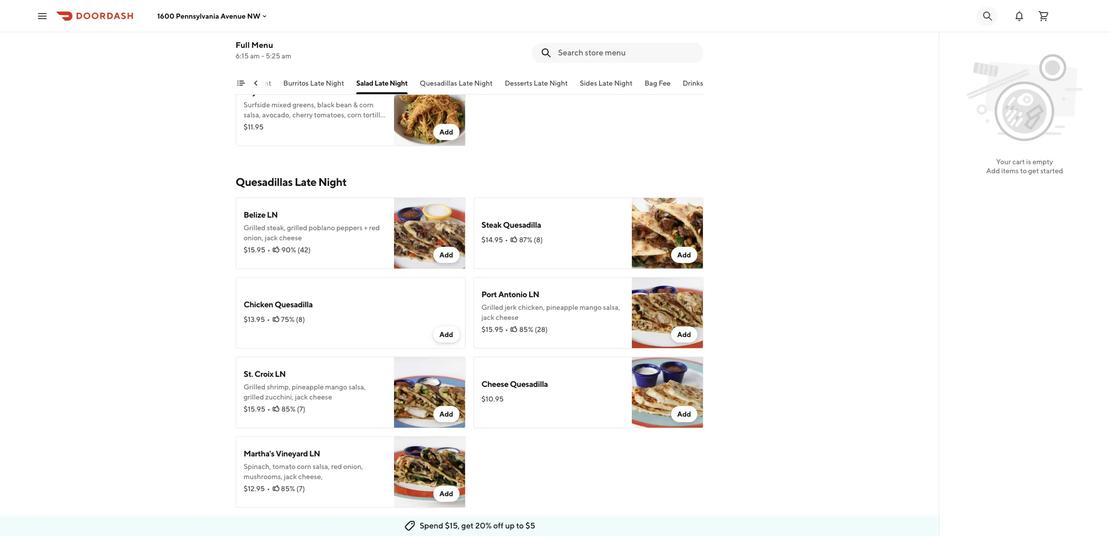 Task type: locate. For each thing, give the bounding box(es) containing it.
0 horizontal spatial onion,
[[244, 234, 264, 242]]

get
[[1029, 167, 1039, 175], [462, 521, 474, 531]]

1 horizontal spatial quesadillas late night
[[420, 79, 493, 87]]

mixed
[[272, 101, 291, 109]]

1 vertical spatial get
[[462, 521, 474, 531]]

0 vertical spatial quesadillas late night
[[420, 79, 493, 87]]

• down mushrooms,
[[267, 485, 270, 493]]

$14.95 •
[[482, 236, 508, 244]]

quesadilla up 87% at left top
[[503, 220, 541, 230]]

2 vertical spatial quesadilla
[[510, 380, 548, 389]]

get right $15,
[[462, 521, 474, 531]]

• down "zucchini,"
[[267, 405, 270, 413]]

mango inside st. croix ln grilled shrimp, pineapple mango salsa, grilled zucchini, jack cheese
[[325, 383, 347, 391]]

salsa, inside port antonio ln grilled jerk chicken, pineapple mango salsa, jack cheese
[[603, 303, 620, 312]]

grilled right steak,
[[287, 224, 307, 232]]

$15.95 • down "zucchini,"
[[244, 405, 270, 413]]

85% left (28)
[[519, 326, 534, 334]]

salad up &
[[356, 79, 373, 87]]

1 horizontal spatial quesadillas
[[420, 79, 457, 87]]

off
[[494, 521, 504, 531]]

add for baja ln
[[440, 128, 453, 136]]

ln for port antonio ln
[[529, 290, 539, 299]]

1 vertical spatial to
[[516, 521, 524, 531]]

ln for st. croix ln
[[275, 370, 286, 379]]

$15.95 down "zucchini,"
[[244, 405, 265, 413]]

0 vertical spatial -
[[261, 52, 264, 60]]

1 horizontal spatial pineapple
[[546, 303, 578, 312]]

75% (8)
[[281, 316, 305, 324]]

1600 pennsylvania avenue nw
[[157, 12, 261, 20]]

$15.95 left 90%
[[244, 246, 265, 254]]

ln up steak,
[[267, 210, 278, 220]]

salad down 'full'
[[236, 52, 263, 66]]

1 vertical spatial quesadilla
[[275, 300, 313, 310]]

0 vertical spatial (7)
[[297, 405, 306, 413]]

late inside button
[[599, 79, 613, 87]]

onion,
[[244, 234, 264, 242], [343, 463, 363, 471]]

85% (7) down "zucchini,"
[[282, 405, 306, 413]]

0 horizontal spatial salad
[[236, 52, 263, 66]]

- inside the "full menu 6:15 am - 5:25 am"
[[261, 52, 264, 60]]

to for items
[[1021, 167, 1027, 175]]

• left 90%
[[267, 246, 270, 254]]

corn down &
[[347, 111, 362, 119]]

(8) right 87% at left top
[[534, 236, 543, 244]]

to inside your cart is empty add items to get started
[[1021, 167, 1027, 175]]

2 vertical spatial 85%
[[281, 485, 295, 493]]

85% (7) for croix
[[282, 405, 306, 413]]

Item Search search field
[[558, 47, 695, 58]]

quesadilla up "75% (8)"
[[275, 300, 313, 310]]

cheese inside belize ln grilled steak, grilled poblano peppers + red onion, jack cheese
[[279, 234, 302, 242]]

bag fee
[[645, 79, 671, 87]]

(7) down st. croix ln grilled shrimp, pineapple mango salsa, grilled zucchini, jack cheese
[[297, 405, 306, 413]]

0 vertical spatial grilled
[[287, 224, 307, 232]]

quesadillas
[[420, 79, 457, 87], [236, 175, 293, 189]]

1 vertical spatial -
[[298, 121, 301, 129]]

2 vertical spatial cheese
[[309, 393, 332, 401]]

tacos
[[218, 79, 236, 87]]

(28)
[[535, 326, 548, 334]]

20%
[[475, 521, 492, 531]]

0 horizontal spatial (8)
[[296, 316, 305, 324]]

0 vertical spatial (8)
[[534, 236, 543, 244]]

1 vertical spatial grilled
[[244, 393, 264, 401]]

salsa,
[[244, 111, 261, 119], [603, 303, 620, 312], [349, 383, 366, 391], [313, 463, 330, 471]]

empty
[[1033, 158, 1054, 166]]

1 horizontal spatial to
[[1021, 167, 1027, 175]]

grilled down st.
[[244, 393, 264, 401]]

1 vertical spatial 85%
[[282, 405, 296, 413]]

$15.95 • for belize
[[244, 246, 270, 254]]

desserts late night button
[[505, 78, 568, 94]]

1 horizontal spatial red
[[369, 224, 380, 232]]

peppers
[[337, 224, 363, 232]]

1 vertical spatial 85% (7)
[[281, 485, 305, 493]]

cheese up 90%
[[279, 234, 302, 242]]

ln
[[261, 87, 271, 97], [267, 210, 278, 220], [529, 290, 539, 299], [275, 370, 286, 379], [309, 449, 320, 459]]

corn up cheese,
[[297, 463, 311, 471]]

add button for steak quesadilla
[[671, 247, 697, 263]]

85% down tomato
[[281, 485, 295, 493]]

night
[[288, 52, 316, 66], [253, 79, 271, 87], [326, 79, 344, 87], [390, 79, 408, 87], [475, 79, 493, 87], [550, 79, 568, 87], [614, 79, 633, 87], [318, 175, 347, 189]]

85% for croix
[[282, 405, 296, 413]]

1 horizontal spatial get
[[1029, 167, 1039, 175]]

salad late night up 'tortilla'
[[356, 79, 408, 87]]

0 vertical spatial cheese
[[279, 234, 302, 242]]

1 horizontal spatial mango
[[580, 303, 602, 312]]

$15.95 • for port
[[482, 326, 508, 334]]

2 vertical spatial grilled
[[244, 383, 266, 391]]

to
[[1021, 167, 1027, 175], [516, 521, 524, 531]]

to down cart
[[1021, 167, 1027, 175]]

grilled
[[244, 224, 266, 232], [482, 303, 504, 312], [244, 383, 266, 391]]

jack down steak,
[[265, 234, 278, 242]]

1 vertical spatial $15.95
[[482, 326, 503, 334]]

tacos late night button
[[218, 78, 271, 94]]

salad
[[236, 52, 263, 66], [356, 79, 373, 87]]

0 vertical spatial to
[[1021, 167, 1027, 175]]

grilled inside port antonio ln grilled jerk chicken, pineapple mango salsa, jack cheese
[[482, 303, 504, 312]]

- left no on the top of the page
[[298, 121, 301, 129]]

sides late night
[[580, 79, 633, 87]]

0 horizontal spatial quesadillas
[[236, 175, 293, 189]]

1 horizontal spatial (8)
[[534, 236, 543, 244]]

0 vertical spatial red
[[369, 224, 380, 232]]

mango
[[580, 303, 602, 312], [325, 383, 347, 391]]

0 vertical spatial 85% (7)
[[282, 405, 306, 413]]

jack down the port
[[482, 314, 495, 322]]

0 horizontal spatial grilled
[[244, 393, 264, 401]]

(7) for st. croix ln
[[297, 405, 306, 413]]

martha's vineyard ln spinach, tomato corn salsa, red onion, mushrooms, jack cheese,
[[244, 449, 363, 481]]

jack for belize ln
[[265, 234, 278, 242]]

to for up
[[516, 521, 524, 531]]

am right 5:25
[[282, 52, 291, 60]]

0 horizontal spatial quesadillas late night
[[236, 175, 347, 189]]

1 vertical spatial red
[[331, 463, 342, 471]]

ln inside martha's vineyard ln spinach, tomato corn salsa, red onion, mushrooms, jack cheese,
[[309, 449, 320, 459]]

desserts
[[505, 79, 533, 87]]

burritos late night button
[[283, 78, 344, 94]]

ln up chicken,
[[529, 290, 539, 299]]

0 horizontal spatial get
[[462, 521, 474, 531]]

drinks
[[683, 79, 704, 87]]

1 horizontal spatial onion,
[[343, 463, 363, 471]]

1 vertical spatial onion,
[[343, 463, 363, 471]]

ln right scroll menu navigation left icon on the top left of page
[[261, 87, 271, 97]]

add inside your cart is empty add items to get started
[[987, 167, 1000, 175]]

corn
[[359, 101, 374, 109], [347, 111, 362, 119], [297, 463, 311, 471]]

0 vertical spatial onion,
[[244, 234, 264, 242]]

2 am from the left
[[282, 52, 291, 60]]

corn right &
[[359, 101, 374, 109]]

show menu categories image
[[237, 79, 245, 87]]

grilled inside belize ln grilled steak, grilled poblano peppers + red onion, jack cheese
[[244, 224, 266, 232]]

grilled inside st. croix ln grilled shrimp, pineapple mango salsa, grilled zucchini, jack cheese
[[244, 383, 266, 391]]

0 horizontal spatial to
[[516, 521, 524, 531]]

belize
[[244, 210, 266, 220]]

• for st. croix ln
[[267, 405, 270, 413]]

(8)
[[534, 236, 543, 244], [296, 316, 305, 324]]

5:25
[[266, 52, 280, 60]]

1 vertical spatial $15.95 •
[[482, 326, 508, 334]]

pineapple up (28)
[[546, 303, 578, 312]]

ln inside st. croix ln grilled shrimp, pineapple mango salsa, grilled zucchini, jack cheese
[[275, 370, 286, 379]]

jack down tomato
[[284, 473, 297, 481]]

2 horizontal spatial cheese
[[496, 314, 519, 322]]

0 horizontal spatial pineapple
[[292, 383, 324, 391]]

$10.95
[[482, 395, 504, 403]]

jack inside belize ln grilled steak, grilled poblano peppers + red onion, jack cheese
[[265, 234, 278, 242]]

1 vertical spatial pineapple
[[292, 383, 324, 391]]

1 horizontal spatial salad late night
[[356, 79, 408, 87]]

(8) for steak quesadilla
[[534, 236, 543, 244]]

0 vertical spatial get
[[1029, 167, 1039, 175]]

$15.95 for belize
[[244, 246, 265, 254]]

port antonio ln grilled jerk chicken, pineapple mango salsa, jack cheese
[[482, 290, 620, 322]]

cheese down jerk
[[496, 314, 519, 322]]

bag
[[645, 79, 658, 87]]

2 vertical spatial $15.95
[[244, 405, 265, 413]]

grilled down the port
[[482, 303, 504, 312]]

cheese
[[279, 234, 302, 242], [496, 314, 519, 322], [309, 393, 332, 401]]

port
[[482, 290, 497, 299]]

mango inside port antonio ln grilled jerk chicken, pineapple mango salsa, jack cheese
[[580, 303, 602, 312]]

grilled down st.
[[244, 383, 266, 391]]

ln inside port antonio ln grilled jerk chicken, pineapple mango salsa, jack cheese
[[529, 290, 539, 299]]

1 horizontal spatial salad
[[356, 79, 373, 87]]

grilled down belize
[[244, 224, 266, 232]]

pineapple
[[546, 303, 578, 312], [292, 383, 324, 391]]

2 vertical spatial corn
[[297, 463, 311, 471]]

0 vertical spatial grilled
[[244, 224, 266, 232]]

salad late night
[[236, 52, 316, 66], [356, 79, 408, 87]]

0 vertical spatial pineapple
[[546, 303, 578, 312]]

1 vertical spatial corn
[[347, 111, 362, 119]]

chicken,
[[518, 303, 545, 312]]

85% (7) down cheese,
[[281, 485, 305, 493]]

0 vertical spatial $15.95
[[244, 246, 265, 254]]

cheese inside port antonio ln grilled jerk chicken, pineapple mango salsa, jack cheese
[[496, 314, 519, 322]]

martha's vineyard ln image
[[394, 437, 466, 508]]

get down "is"
[[1029, 167, 1039, 175]]

add for steak quesadilla
[[677, 251, 691, 259]]

ln inside baja ln surfside mixed greens, black bean & corn salsa, avocado, cherry tomatoes, corn tortilla strips, chili ranch - no protein included
[[261, 87, 271, 97]]

0 horizontal spatial salad late night
[[236, 52, 316, 66]]

spend $15, get 20% off up to $5
[[420, 521, 536, 531]]

ln right vineyard
[[309, 449, 320, 459]]

quesadillas late night
[[420, 79, 493, 87], [236, 175, 347, 189]]

0 horizontal spatial -
[[261, 52, 264, 60]]

(7) down cheese,
[[297, 485, 305, 493]]

baja
[[244, 87, 259, 97]]

1 vertical spatial mango
[[325, 383, 347, 391]]

$15.95 •
[[244, 246, 270, 254], [482, 326, 508, 334], [244, 405, 270, 413]]

0 vertical spatial $15.95 •
[[244, 246, 270, 254]]

cart
[[1013, 158, 1025, 166]]

• down jerk
[[505, 326, 508, 334]]

scroll menu navigation left image
[[252, 79, 260, 87]]

st. croix ln grilled shrimp, pineapple mango salsa, grilled zucchini, jack cheese
[[244, 370, 366, 401]]

steak quesadilla image
[[632, 198, 703, 269]]

steak,
[[267, 224, 286, 232]]

0 horizontal spatial am
[[250, 52, 260, 60]]

1 vertical spatial (8)
[[296, 316, 305, 324]]

ln up shrimp,
[[275, 370, 286, 379]]

salsa, inside baja ln surfside mixed greens, black bean & corn salsa, avocado, cherry tomatoes, corn tortilla strips, chili ranch - no protein included
[[244, 111, 261, 119]]

1 horizontal spatial grilled
[[287, 224, 307, 232]]

am right 6:15
[[250, 52, 260, 60]]

- left 5:25
[[261, 52, 264, 60]]

full menu 6:15 am - 5:25 am
[[236, 40, 291, 60]]

cheese right "zucchini,"
[[309, 393, 332, 401]]

to right "up"
[[516, 521, 524, 531]]

mushrooms,
[[244, 473, 283, 481]]

grilled inside st. croix ln grilled shrimp, pineapple mango salsa, grilled zucchini, jack cheese
[[244, 393, 264, 401]]

• right '$14.95'
[[505, 236, 508, 244]]

(8) for chicken quesadilla
[[296, 316, 305, 324]]

add for martha's vineyard ln
[[440, 490, 453, 498]]

2 vertical spatial $15.95 •
[[244, 405, 270, 413]]

1 vertical spatial quesadillas late night
[[236, 175, 347, 189]]

quesadilla right 'cheese'
[[510, 380, 548, 389]]

items
[[1002, 167, 1019, 175]]

jack inside martha's vineyard ln spinach, tomato corn salsa, red onion, mushrooms, jack cheese,
[[284, 473, 297, 481]]

jack right "zucchini,"
[[295, 393, 308, 401]]

0 horizontal spatial mango
[[325, 383, 347, 391]]

quesadilla
[[503, 220, 541, 230], [275, 300, 313, 310], [510, 380, 548, 389]]

grilled for st. croix ln
[[244, 383, 266, 391]]

croix
[[255, 370, 274, 379]]

0 horizontal spatial red
[[331, 463, 342, 471]]

jack inside st. croix ln grilled shrimp, pineapple mango salsa, grilled zucchini, jack cheese
[[295, 393, 308, 401]]

0 horizontal spatial cheese
[[279, 234, 302, 242]]

1 horizontal spatial am
[[282, 52, 291, 60]]

add button for martha's vineyard ln
[[433, 486, 459, 502]]

$15.95 • down steak,
[[244, 246, 270, 254]]

(7)
[[297, 405, 306, 413], [297, 485, 305, 493]]

0 vertical spatial 85%
[[519, 326, 534, 334]]

grilled
[[287, 224, 307, 232], [244, 393, 264, 401]]

nw
[[247, 12, 261, 20]]

port antonio ln image
[[632, 277, 703, 349]]

black
[[317, 101, 335, 109]]

0 vertical spatial quesadilla
[[503, 220, 541, 230]]

$12.95
[[244, 485, 265, 493]]

1 horizontal spatial -
[[298, 121, 301, 129]]

zucchini,
[[265, 393, 294, 401]]

$15.95 • down jerk
[[482, 326, 508, 334]]

0 vertical spatial quesadillas
[[420, 79, 457, 87]]

cheese inside st. croix ln grilled shrimp, pineapple mango salsa, grilled zucchini, jack cheese
[[309, 393, 332, 401]]

jack
[[265, 234, 278, 242], [482, 314, 495, 322], [295, 393, 308, 401], [284, 473, 297, 481]]

1 vertical spatial cheese
[[496, 314, 519, 322]]

$15.95 down the port
[[482, 326, 503, 334]]

red
[[369, 224, 380, 232], [331, 463, 342, 471]]

quesadilla for steak quesadilla
[[503, 220, 541, 230]]

tomatoes,
[[314, 111, 346, 119]]

1 vertical spatial grilled
[[482, 303, 504, 312]]

87% (8)
[[519, 236, 543, 244]]

add for cheese quesadilla
[[677, 410, 691, 418]]

1 vertical spatial (7)
[[297, 485, 305, 493]]

1 horizontal spatial cheese
[[309, 393, 332, 401]]

tortilla
[[363, 111, 384, 119]]

salsa, inside martha's vineyard ln spinach, tomato corn salsa, red onion, mushrooms, jack cheese,
[[313, 463, 330, 471]]

cheese for belize ln
[[279, 234, 302, 242]]

85%
[[519, 326, 534, 334], [282, 405, 296, 413], [281, 485, 295, 493]]

late
[[264, 52, 286, 66], [237, 79, 252, 87], [310, 79, 325, 87], [375, 79, 389, 87], [459, 79, 473, 87], [534, 79, 548, 87], [599, 79, 613, 87], [295, 175, 317, 189]]

0 vertical spatial corn
[[359, 101, 374, 109]]

add for st. croix ln
[[440, 410, 453, 418]]

pineapple right shrimp,
[[292, 383, 324, 391]]

• right the $13.95
[[267, 316, 270, 324]]

$15.95 for port
[[482, 326, 503, 334]]

salad late night down menu on the top of page
[[236, 52, 316, 66]]

-
[[261, 52, 264, 60], [298, 121, 301, 129]]

85% down "zucchini,"
[[282, 405, 296, 413]]

0 vertical spatial mango
[[580, 303, 602, 312]]

0 items, open order cart image
[[1038, 10, 1050, 22]]

(8) right the 75%
[[296, 316, 305, 324]]



Task type: describe. For each thing, give the bounding box(es) containing it.
avenue
[[221, 12, 246, 20]]

90% (42)
[[282, 246, 311, 254]]

1 vertical spatial quesadillas
[[236, 175, 293, 189]]

chicken
[[244, 300, 273, 310]]

85% (28)
[[519, 326, 548, 334]]

add button for port antonio ln
[[671, 327, 697, 343]]

&
[[354, 101, 358, 109]]

(7) for martha's vineyard ln
[[297, 485, 305, 493]]

steak
[[482, 220, 502, 230]]

night inside button
[[614, 79, 633, 87]]

burritos
[[283, 79, 309, 87]]

85% for antonio
[[519, 326, 534, 334]]

st. croix ln image
[[394, 357, 466, 428]]

cheese quesadilla
[[482, 380, 548, 389]]

notification bell image
[[1014, 10, 1026, 22]]

jack inside port antonio ln grilled jerk chicken, pineapple mango salsa, jack cheese
[[482, 314, 495, 322]]

1600 pennsylvania avenue nw button
[[157, 12, 269, 20]]

quesadillas inside quesadillas late night button
[[420, 79, 457, 87]]

ranch
[[279, 121, 297, 129]]

steak quesadilla
[[482, 220, 541, 230]]

baja ln image
[[394, 75, 466, 146]]

1 vertical spatial salad
[[356, 79, 373, 87]]

shrimp,
[[267, 383, 290, 391]]

pineapple inside port antonio ln grilled jerk chicken, pineapple mango salsa, jack cheese
[[546, 303, 578, 312]]

onion, inside belize ln grilled steak, grilled poblano peppers + red onion, jack cheese
[[244, 234, 264, 242]]

add button for st. croix ln
[[433, 406, 459, 422]]

burritos late night
[[283, 79, 344, 87]]

avocado,
[[262, 111, 291, 119]]

open menu image
[[36, 10, 48, 22]]

your
[[997, 158, 1011, 166]]

$13.95 •
[[244, 316, 270, 324]]

no
[[303, 121, 311, 129]]

add button for baja ln
[[433, 124, 459, 140]]

included
[[337, 121, 365, 129]]

spend
[[420, 521, 443, 531]]

ln for martha's vineyard ln
[[309, 449, 320, 459]]

+
[[364, 224, 368, 232]]

$5
[[526, 521, 536, 531]]

fee
[[659, 79, 671, 87]]

corn inside martha's vineyard ln spinach, tomato corn salsa, red onion, mushrooms, jack cheese,
[[297, 463, 311, 471]]

add for belize ln
[[440, 251, 453, 259]]

st.
[[244, 370, 253, 379]]

martha's
[[244, 449, 274, 459]]

87%
[[519, 236, 533, 244]]

0 vertical spatial salad
[[236, 52, 263, 66]]

cheese
[[482, 380, 509, 389]]

- inside baja ln surfside mixed greens, black bean & corn salsa, avocado, cherry tomatoes, corn tortilla strips, chili ranch - no protein included
[[298, 121, 301, 129]]

cherry
[[292, 111, 313, 119]]

$11.95
[[244, 123, 264, 131]]

bean
[[336, 101, 352, 109]]

sides late night button
[[580, 78, 633, 94]]

$14.95
[[482, 236, 503, 244]]

75%
[[281, 316, 295, 324]]

$15.95 • for st.
[[244, 405, 270, 413]]

cheese quesadilla image
[[632, 357, 703, 428]]

tomato
[[273, 463, 296, 471]]

baja ln surfside mixed greens, black bean & corn salsa, avocado, cherry tomatoes, corn tortilla strips, chili ranch - no protein included
[[244, 87, 384, 129]]

menu
[[251, 40, 273, 50]]

onion, inside martha's vineyard ln spinach, tomato corn salsa, red onion, mushrooms, jack cheese,
[[343, 463, 363, 471]]

red inside martha's vineyard ln spinach, tomato corn salsa, red onion, mushrooms, jack cheese,
[[331, 463, 342, 471]]

jerk
[[505, 303, 517, 312]]

ln inside belize ln grilled steak, grilled poblano peppers + red onion, jack cheese
[[267, 210, 278, 220]]

sides
[[580, 79, 597, 87]]

jack for martha's vineyard ln
[[284, 473, 297, 481]]

greens,
[[293, 101, 316, 109]]

• for port antonio ln
[[505, 326, 508, 334]]

chicken quesadilla
[[244, 300, 313, 310]]

add button for cheese quesadilla
[[671, 406, 697, 422]]

is
[[1027, 158, 1032, 166]]

grilled for port antonio ln
[[482, 303, 504, 312]]

jack for st. croix ln
[[295, 393, 308, 401]]

6:15
[[236, 52, 249, 60]]

tacos late night
[[218, 79, 271, 87]]

strips,
[[244, 121, 263, 129]]

cheese,
[[298, 473, 323, 481]]

salsa, inside st. croix ln grilled shrimp, pineapple mango salsa, grilled zucchini, jack cheese
[[349, 383, 366, 391]]

• for belize ln
[[267, 246, 270, 254]]

$12.95 •
[[244, 485, 270, 493]]

protein
[[312, 121, 335, 129]]

grilled inside belize ln grilled steak, grilled poblano peppers + red onion, jack cheese
[[287, 224, 307, 232]]

desserts late night
[[505, 79, 568, 87]]

85% (7) for vineyard
[[281, 485, 305, 493]]

quesadillas late night button
[[420, 78, 493, 94]]

$15.95 for st.
[[244, 405, 265, 413]]

chili
[[264, 121, 277, 129]]

full
[[236, 40, 250, 50]]

started
[[1041, 167, 1064, 175]]

spinach,
[[244, 463, 271, 471]]

quesadilla for cheese quesadilla
[[510, 380, 548, 389]]

pineapple inside st. croix ln grilled shrimp, pineapple mango salsa, grilled zucchini, jack cheese
[[292, 383, 324, 391]]

add for port antonio ln
[[677, 331, 691, 339]]

1 vertical spatial salad late night
[[356, 79, 408, 87]]

1 am from the left
[[250, 52, 260, 60]]

85% for vineyard
[[281, 485, 295, 493]]

vineyard
[[276, 449, 308, 459]]

surfside
[[244, 101, 270, 109]]

get inside your cart is empty add items to get started
[[1029, 167, 1039, 175]]

cheese for st. croix ln
[[309, 393, 332, 401]]

$13.95
[[244, 316, 265, 324]]

red inside belize ln grilled steak, grilled poblano peppers + red onion, jack cheese
[[369, 224, 380, 232]]

antonio
[[499, 290, 527, 299]]

1600
[[157, 12, 174, 20]]

(42)
[[298, 246, 311, 254]]

0 vertical spatial salad late night
[[236, 52, 316, 66]]

up
[[505, 521, 515, 531]]

quesadilla for chicken quesadilla
[[275, 300, 313, 310]]

belize ln image
[[394, 198, 466, 269]]

• for martha's vineyard ln
[[267, 485, 270, 493]]

pennsylvania
[[176, 12, 219, 20]]

your cart is empty add items to get started
[[987, 158, 1064, 175]]

drinks button
[[683, 78, 704, 94]]

poblano
[[309, 224, 335, 232]]

belize ln grilled steak, grilled poblano peppers + red onion, jack cheese
[[244, 210, 380, 242]]

add button for belize ln
[[433, 247, 459, 263]]

$15,
[[445, 521, 460, 531]]



Task type: vqa. For each thing, say whether or not it's contained in the screenshot.
Bag Fee 'button'
yes



